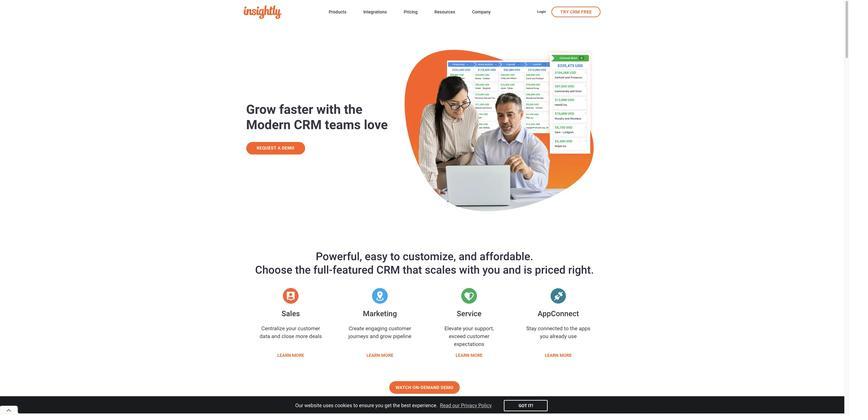 Task type: locate. For each thing, give the bounding box(es) containing it.
1 learn from the left
[[277, 353, 291, 358]]

easy
[[365, 250, 388, 263]]

the up use
[[570, 326, 578, 332]]

and
[[459, 250, 477, 263], [503, 264, 521, 277], [272, 334, 280, 340], [370, 334, 379, 340]]

you down "affordable."
[[483, 264, 500, 277]]

resources
[[435, 9, 455, 14]]

2 learn more link from the left
[[367, 353, 394, 360]]

with up service icon 2 in the bottom of the page
[[459, 264, 480, 277]]

and inside 'centralize your customer data and close more deals'
[[272, 334, 280, 340]]

0 vertical spatial with
[[317, 102, 341, 117]]

4 learn more link from the left
[[545, 353, 572, 360]]

integrations
[[363, 9, 387, 14]]

0 horizontal spatial your
[[286, 326, 297, 332]]

your up exceed
[[463, 326, 473, 332]]

you
[[483, 264, 500, 277], [540, 334, 549, 340], [375, 403, 383, 409]]

to up use
[[564, 326, 569, 332]]

with up 'teams'
[[317, 102, 341, 117]]

customer up deals
[[298, 326, 320, 332]]

2 horizontal spatial crm
[[570, 9, 580, 14]]

learn more link down expectations
[[456, 353, 483, 360]]

learn more link for appconnect
[[545, 353, 572, 360]]

company
[[472, 9, 491, 14]]

1 horizontal spatial customer
[[389, 326, 411, 332]]

learn more link for service
[[456, 353, 483, 360]]

and for create engaging customer journeys and grow pipeline
[[370, 334, 379, 340]]

get
[[385, 403, 392, 409]]

1 horizontal spatial you
[[483, 264, 500, 277]]

your inside 'centralize your customer data and close more deals'
[[286, 326, 297, 332]]

demo
[[282, 146, 295, 151], [441, 385, 454, 390]]

your up 'close'
[[286, 326, 297, 332]]

0 horizontal spatial crm
[[294, 118, 322, 133]]

is
[[524, 264, 532, 277]]

crm down the faster
[[294, 118, 322, 133]]

customer
[[298, 326, 320, 332], [389, 326, 411, 332], [467, 334, 490, 340]]

full-
[[314, 264, 333, 277]]

more down more
[[292, 353, 304, 358]]

1 vertical spatial you
[[540, 334, 549, 340]]

grow faster with the modern crm teams love
[[246, 102, 388, 133]]

your inside elevate your support, exceed customer expectations
[[463, 326, 473, 332]]

learn more down grow
[[367, 353, 394, 358]]

to inside stay connected to the apps you already use
[[564, 326, 569, 332]]

request a demo link
[[246, 142, 305, 155]]

0 horizontal spatial to
[[353, 403, 358, 409]]

learn down the already
[[545, 353, 559, 358]]

scales
[[425, 264, 457, 277]]

4 learn from the left
[[545, 353, 559, 358]]

learn for sales
[[277, 353, 291, 358]]

1 learn more from the left
[[277, 353, 304, 358]]

0 vertical spatial you
[[483, 264, 500, 277]]

appconnect
[[538, 310, 579, 318]]

learn more down the already
[[545, 353, 572, 358]]

1 horizontal spatial to
[[390, 250, 400, 263]]

to for connected
[[564, 326, 569, 332]]

you down connected
[[540, 334, 549, 340]]

more down grow
[[381, 353, 394, 358]]

4 learn more from the left
[[545, 353, 572, 358]]

products
[[329, 9, 347, 14]]

1 learn more link from the left
[[277, 353, 304, 360]]

to inside powerful, easy to customize, and affordable. choose the full-featured crm that scales with you and is priced right.
[[390, 250, 400, 263]]

2 learn more from the left
[[367, 353, 394, 358]]

3 more from the left
[[471, 353, 483, 358]]

1 vertical spatial demo
[[441, 385, 454, 390]]

to right easy
[[390, 250, 400, 263]]

learn for appconnect
[[545, 353, 559, 358]]

0 vertical spatial crm
[[570, 9, 580, 14]]

already
[[550, 334, 567, 340]]

learn more for marketing
[[367, 353, 394, 358]]

customer inside 'centralize your customer data and close more deals'
[[298, 326, 320, 332]]

best
[[401, 403, 411, 409]]

ensure
[[359, 403, 374, 409]]

you left get
[[375, 403, 383, 409]]

read our privacy policy button
[[439, 401, 493, 411]]

the
[[344, 102, 363, 117], [295, 264, 311, 277], [570, 326, 578, 332], [393, 403, 400, 409]]

connected
[[538, 326, 563, 332]]

1 horizontal spatial with
[[459, 264, 480, 277]]

2 vertical spatial you
[[375, 403, 383, 409]]

crm right try
[[570, 9, 580, 14]]

2 horizontal spatial to
[[564, 326, 569, 332]]

login link
[[537, 9, 546, 15]]

the inside stay connected to the apps you already use
[[570, 326, 578, 332]]

learn down grow
[[367, 353, 380, 358]]

learn more link down grow
[[367, 353, 394, 360]]

marketing
[[363, 310, 397, 318]]

learn more for appconnect
[[545, 353, 572, 358]]

0 horizontal spatial you
[[375, 403, 383, 409]]

2 horizontal spatial you
[[540, 334, 549, 340]]

featured
[[333, 264, 374, 277]]

1 horizontal spatial your
[[463, 326, 473, 332]]

1 horizontal spatial crm
[[377, 264, 400, 277]]

learn more link
[[277, 353, 304, 360], [367, 353, 394, 360], [456, 353, 483, 360], [545, 353, 572, 360]]

learn down 'close'
[[277, 353, 291, 358]]

2 your from the left
[[463, 326, 473, 332]]

elevate
[[445, 326, 462, 332]]

1 vertical spatial crm
[[294, 118, 322, 133]]

cookies
[[335, 403, 352, 409]]

data
[[260, 334, 270, 340]]

grow
[[380, 334, 392, 340]]

and inside 'create engaging customer journeys and grow pipeline'
[[370, 334, 379, 340]]

affordable.
[[480, 250, 534, 263]]

the right get
[[393, 403, 400, 409]]

3 learn more from the left
[[456, 353, 483, 358]]

1 vertical spatial to
[[564, 326, 569, 332]]

3 learn more link from the left
[[456, 353, 483, 360]]

privacy
[[461, 403, 477, 409]]

insightly logo link
[[244, 5, 319, 19]]

to
[[390, 250, 400, 263], [564, 326, 569, 332], [353, 403, 358, 409]]

0 horizontal spatial customer
[[298, 326, 320, 332]]

customer down support,
[[467, 334, 490, 340]]

with inside grow faster with the modern crm teams love
[[317, 102, 341, 117]]

learn more down 'close'
[[277, 353, 304, 358]]

2 horizontal spatial customer
[[467, 334, 490, 340]]

learn more link down 'close'
[[277, 353, 304, 360]]

marketing icon 2 image
[[360, 288, 400, 304]]

learn more link for sales
[[277, 353, 304, 360]]

demo right demand
[[441, 385, 454, 390]]

pricing
[[404, 9, 418, 14]]

2 learn from the left
[[367, 353, 380, 358]]

experience.
[[412, 403, 438, 409]]

1 your from the left
[[286, 326, 297, 332]]

demo right a
[[282, 146, 295, 151]]

0 horizontal spatial demo
[[282, 146, 295, 151]]

2 vertical spatial crm
[[377, 264, 400, 277]]

crm down easy
[[377, 264, 400, 277]]

centralize
[[261, 326, 285, 332]]

customer inside 'create engaging customer journeys and grow pipeline'
[[389, 326, 411, 332]]

got
[[519, 404, 527, 409]]

your
[[286, 326, 297, 332], [463, 326, 473, 332]]

learn more link down the already
[[545, 353, 572, 360]]

the left full-
[[295, 264, 311, 277]]

read
[[440, 403, 451, 409]]

more
[[292, 353, 304, 358], [381, 353, 394, 358], [471, 353, 483, 358], [560, 353, 572, 358]]

apps
[[579, 326, 591, 332]]

more down expectations
[[471, 353, 483, 358]]

0 horizontal spatial with
[[317, 102, 341, 117]]

to left ensure
[[353, 403, 358, 409]]

3 learn from the left
[[456, 353, 470, 358]]

learn more down expectations
[[456, 353, 483, 358]]

more down use
[[560, 353, 572, 358]]

2 more from the left
[[381, 353, 394, 358]]

more for service
[[471, 353, 483, 358]]

your for sales
[[286, 326, 297, 332]]

support,
[[475, 326, 494, 332]]

the up 'teams'
[[344, 102, 363, 117]]

learn for marketing
[[367, 353, 380, 358]]

customer up pipeline
[[389, 326, 411, 332]]

learn down expectations
[[456, 353, 470, 358]]

with
[[317, 102, 341, 117], [459, 264, 480, 277]]

the inside powerful, easy to customize, and affordable. choose the full-featured crm that scales with you and is priced right.
[[295, 264, 311, 277]]

4 more from the left
[[560, 353, 572, 358]]

2 vertical spatial to
[[353, 403, 358, 409]]

our website uses cookies to ensure you get the best experience. read our privacy policy
[[295, 403, 492, 409]]

1 more from the left
[[292, 353, 304, 358]]

0 vertical spatial to
[[390, 250, 400, 263]]

create
[[349, 326, 364, 332]]

1 vertical spatial with
[[459, 264, 480, 277]]

use
[[568, 334, 577, 340]]

you inside stay connected to the apps you already use
[[540, 334, 549, 340]]

and for powerful, easy to customize, and affordable. choose the full-featured crm that scales with you and is priced right.
[[459, 250, 477, 263]]

learn more
[[277, 353, 304, 358], [367, 353, 394, 358], [456, 353, 483, 358], [545, 353, 572, 358]]



Task type: describe. For each thing, give the bounding box(es) containing it.
resources link
[[435, 8, 455, 17]]

a
[[278, 146, 281, 151]]

try
[[560, 9, 569, 14]]

and for centralize your customer data and close more deals
[[272, 334, 280, 340]]

elevate your support, exceed customer expectations
[[445, 326, 494, 348]]

teams
[[325, 118, 361, 133]]

powerful,
[[316, 250, 362, 263]]

choose
[[255, 264, 292, 277]]

you inside cookieconsent dialog
[[375, 403, 383, 409]]

watch
[[396, 385, 411, 390]]

integrations link
[[363, 8, 387, 17]]

our
[[453, 403, 460, 409]]

deals
[[309, 334, 322, 340]]

request
[[257, 146, 276, 151]]

request a demo
[[257, 146, 295, 151]]

insightly logo image
[[244, 5, 281, 19]]

1 horizontal spatial demo
[[441, 385, 454, 390]]

with inside powerful, easy to customize, and affordable. choose the full-featured crm that scales with you and is priced right.
[[459, 264, 480, 277]]

exceed
[[449, 334, 466, 340]]

appconnect icon 1 image
[[538, 288, 579, 304]]

our
[[295, 403, 303, 409]]

watch on-demand demo link
[[390, 382, 460, 394]]

to inside cookieconsent dialog
[[353, 403, 358, 409]]

customer for marketing
[[389, 326, 411, 332]]

learn for service
[[456, 353, 470, 358]]

that
[[403, 264, 422, 277]]

learn more link for marketing
[[367, 353, 394, 360]]

customize,
[[403, 250, 456, 263]]

stay connected to the apps you already use
[[526, 326, 591, 340]]

website
[[305, 403, 322, 409]]

crm icon image
[[270, 288, 311, 304]]

uses
[[323, 403, 334, 409]]

pricing link
[[404, 8, 418, 17]]

watch on-demand demo
[[396, 385, 454, 390]]

login
[[537, 10, 546, 14]]

sales
[[282, 310, 300, 318]]

try crm free button
[[552, 6, 601, 17]]

service
[[457, 310, 482, 318]]

free
[[581, 9, 592, 14]]

stay
[[526, 326, 537, 332]]

centralize your customer data and close more deals
[[260, 326, 322, 340]]

expectations
[[454, 341, 485, 348]]

learn more for service
[[456, 353, 483, 358]]

try crm free link
[[552, 6, 601, 17]]

modern
[[246, 118, 291, 133]]

home banner businessman 2023 v3 image
[[403, 41, 603, 213]]

more for sales
[[292, 353, 304, 358]]

close
[[282, 334, 294, 340]]

got it! button
[[504, 400, 548, 412]]

create engaging customer journeys and grow pipeline
[[349, 326, 412, 340]]

faster
[[279, 102, 313, 117]]

your for service
[[463, 326, 473, 332]]

crm inside grow faster with the modern crm teams love
[[294, 118, 322, 133]]

crm inside button
[[570, 9, 580, 14]]

powerful, easy to customize, and affordable. choose the full-featured crm that scales with you and is priced right.
[[255, 250, 594, 277]]

on-
[[413, 385, 421, 390]]

crm inside powerful, easy to customize, and affordable. choose the full-featured crm that scales with you and is priced right.
[[377, 264, 400, 277]]

more
[[296, 334, 308, 340]]

engaging
[[366, 326, 387, 332]]

customer inside elevate your support, exceed customer expectations
[[467, 334, 490, 340]]

you inside powerful, easy to customize, and affordable. choose the full-featured crm that scales with you and is priced right.
[[483, 264, 500, 277]]

right.
[[568, 264, 594, 277]]

company link
[[472, 8, 491, 17]]

service icon 2 image
[[449, 288, 490, 304]]

love
[[364, 118, 388, 133]]

more for appconnect
[[560, 353, 572, 358]]

got it!
[[519, 404, 533, 409]]

try crm free
[[560, 9, 592, 14]]

policy
[[478, 403, 492, 409]]

grow
[[246, 102, 276, 117]]

to for easy
[[390, 250, 400, 263]]

customer for sales
[[298, 326, 320, 332]]

the inside grow faster with the modern crm teams love
[[344, 102, 363, 117]]

journeys
[[349, 334, 369, 340]]

learn more for sales
[[277, 353, 304, 358]]

priced
[[535, 264, 566, 277]]

the inside cookieconsent dialog
[[393, 403, 400, 409]]

pipeline
[[393, 334, 412, 340]]

demand
[[421, 385, 440, 390]]

more for marketing
[[381, 353, 394, 358]]

it!
[[528, 404, 533, 409]]

0 vertical spatial demo
[[282, 146, 295, 151]]

cookieconsent dialog
[[0, 397, 845, 415]]

products link
[[329, 8, 347, 17]]



Task type: vqa. For each thing, say whether or not it's contained in the screenshot.


